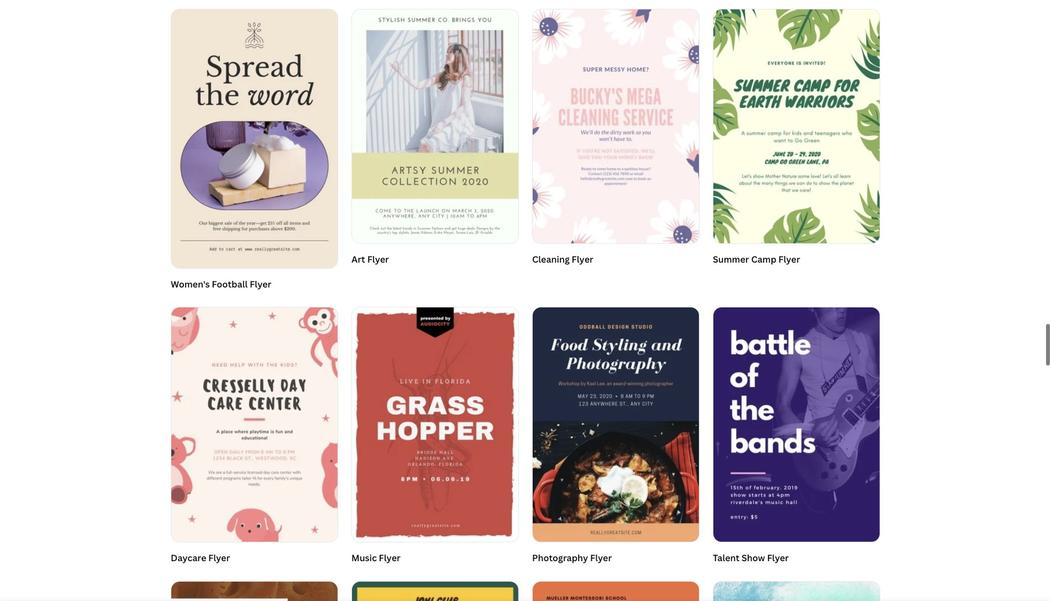 Task type: describe. For each thing, give the bounding box(es) containing it.
happy hour flyer image
[[352, 582, 519, 601]]

flyer right daycare
[[209, 552, 230, 564]]

photography flyer
[[533, 552, 612, 564]]

cleaning
[[533, 254, 570, 266]]

music flyer image
[[352, 308, 519, 542]]

flyer right camp
[[779, 254, 801, 266]]

summer camp flyer link
[[713, 9, 881, 269]]

sports flyer image
[[533, 582, 700, 601]]

women's football flyer image
[[171, 9, 338, 268]]

music
[[352, 552, 377, 564]]

photography
[[533, 552, 589, 564]]

football
[[212, 278, 248, 290]]

talent show flyer image
[[714, 308, 880, 542]]

women's football flyer
[[171, 278, 272, 290]]

summer
[[713, 254, 750, 266]]

show
[[742, 552, 766, 564]]

summer camp flyer image
[[714, 9, 880, 244]]

flyer right show
[[768, 552, 789, 564]]

bake sale flyer image
[[171, 582, 338, 601]]

daycare flyer
[[171, 552, 230, 564]]

camp
[[752, 254, 777, 266]]

art
[[352, 254, 366, 266]]

flyer right the football
[[250, 278, 272, 290]]

daycare
[[171, 552, 206, 564]]

women's football flyer link
[[171, 9, 338, 294]]



Task type: vqa. For each thing, say whether or not it's contained in the screenshot.
left 'brand'
no



Task type: locate. For each thing, give the bounding box(es) containing it.
yard sale flyer image
[[714, 582, 880, 601]]

flyer
[[368, 254, 389, 266], [572, 254, 594, 266], [779, 254, 801, 266], [250, 278, 272, 290], [209, 552, 230, 564], [379, 552, 401, 564], [591, 552, 612, 564], [768, 552, 789, 564]]

talent show flyer link
[[713, 307, 881, 568]]

flyer up 'sports flyer' image
[[591, 552, 612, 564]]

music flyer
[[352, 552, 401, 564]]

women's
[[171, 278, 210, 290]]

summer camp flyer
[[713, 254, 801, 266]]

cleaning flyer link
[[533, 9, 700, 269]]

photography flyer link
[[533, 307, 700, 568]]

talent show flyer
[[713, 552, 789, 564]]

art flyer image
[[352, 9, 519, 244]]

music flyer link
[[352, 307, 519, 568]]

daycare flyer link
[[171, 307, 338, 568]]

flyer right art
[[368, 254, 389, 266]]

flyer right cleaning on the top right of page
[[572, 254, 594, 266]]

cleaning flyer
[[533, 254, 594, 266]]

flyer inside 'link'
[[572, 254, 594, 266]]

talent
[[713, 552, 740, 564]]

daycare flyer image
[[171, 308, 338, 542]]

cleaning flyer image
[[533, 9, 700, 244]]

art flyer link
[[352, 9, 519, 269]]

art flyer
[[352, 254, 389, 266]]

flyer right 'music'
[[379, 552, 401, 564]]

photography flyer image
[[533, 308, 700, 542]]



